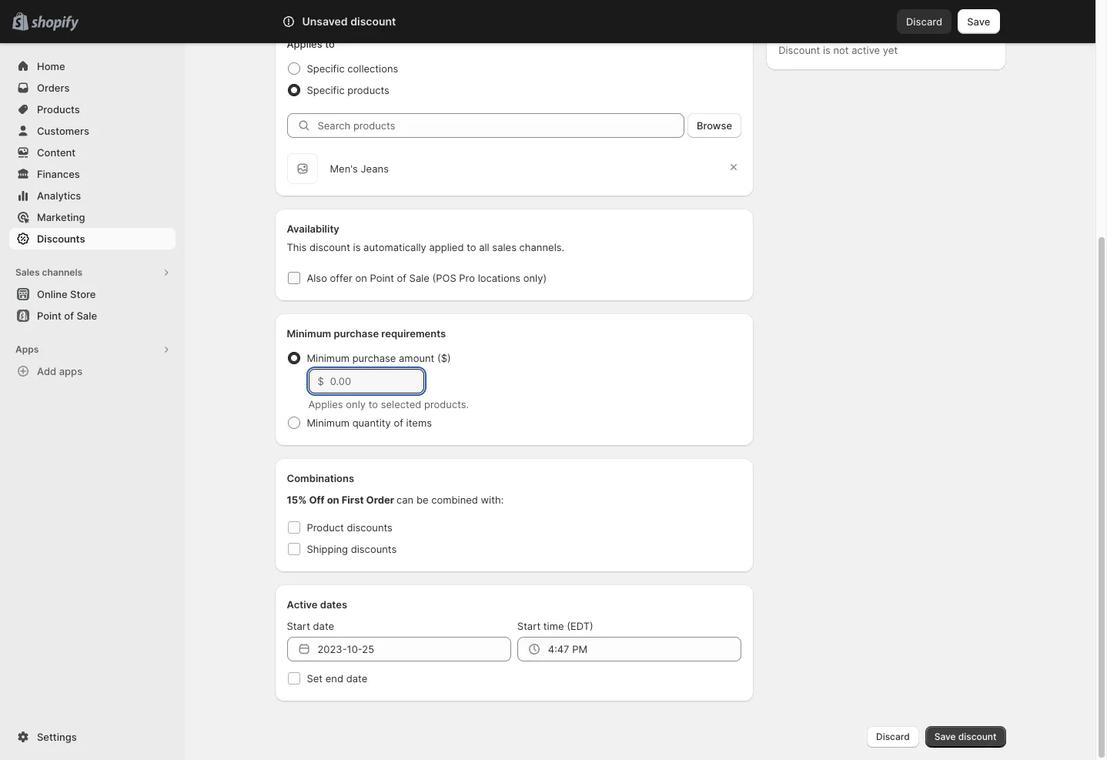 Task type: locate. For each thing, give the bounding box(es) containing it.
0 horizontal spatial on
[[327, 494, 339, 506]]

0 vertical spatial of
[[397, 272, 407, 284]]

on
[[355, 272, 367, 284], [327, 494, 339, 506]]

percentage button
[[287, 0, 360, 24]]

save for save
[[967, 15, 991, 28]]

1 vertical spatial minimum
[[307, 352, 350, 364]]

purchase up the minimum purchase amount ($)
[[334, 327, 379, 340]]

discard left save discount
[[876, 731, 910, 742]]

search
[[350, 15, 383, 28]]

active
[[287, 598, 318, 611]]

channels
[[42, 266, 83, 278]]

Start time (EDT) text field
[[548, 637, 742, 661]]

specific for specific products
[[307, 84, 345, 96]]

1 vertical spatial on
[[327, 494, 339, 506]]

discard button
[[897, 9, 952, 34], [867, 726, 919, 748]]

items
[[406, 417, 432, 429]]

off
[[309, 494, 325, 506]]

of down the selected in the bottom of the page
[[394, 417, 403, 429]]

specific for specific collections
[[307, 62, 345, 75]]

2 vertical spatial to
[[369, 398, 378, 410]]

1 vertical spatial amount
[[399, 352, 435, 364]]

finances
[[37, 168, 80, 180]]

date right end
[[346, 672, 368, 685]]

discard button for save discount
[[867, 726, 919, 748]]

fixed amount
[[369, 5, 433, 18]]

0 horizontal spatial point
[[37, 310, 62, 322]]

start left time
[[517, 620, 541, 632]]

add apps
[[37, 365, 82, 377]]

orders link
[[9, 77, 176, 99]]

amount down requirements
[[399, 352, 435, 364]]

save discount
[[935, 731, 997, 742]]

collections
[[348, 62, 398, 75]]

to inside availability this discount is automatically applied to all sales channels.
[[467, 241, 476, 253]]

2 vertical spatial discount
[[959, 731, 997, 742]]

1 horizontal spatial start
[[517, 620, 541, 632]]

0 horizontal spatial to
[[325, 38, 335, 50]]

specific products
[[307, 84, 390, 96]]

on right off
[[327, 494, 339, 506]]

amount right fixed
[[397, 5, 433, 18]]

1 vertical spatial is
[[353, 241, 361, 253]]

1 vertical spatial discounts
[[351, 543, 397, 555]]

search button
[[325, 9, 771, 34]]

2 vertical spatial minimum
[[307, 417, 350, 429]]

analytics
[[37, 189, 81, 202]]

locations
[[478, 272, 521, 284]]

marketing link
[[9, 206, 176, 228]]

to down unsaved
[[325, 38, 335, 50]]

discard button up the yet
[[897, 9, 952, 34]]

on right offer on the left
[[355, 272, 367, 284]]

apps button
[[9, 339, 176, 360]]

point of sale link
[[9, 305, 176, 327]]

1 horizontal spatial save
[[967, 15, 991, 28]]

0 horizontal spatial start
[[287, 620, 310, 632]]

start time (edt)
[[517, 620, 593, 632]]

online store link
[[9, 283, 176, 305]]

purchase for amount
[[352, 352, 396, 364]]

yet
[[883, 44, 898, 56]]

sale
[[409, 272, 430, 284], [77, 310, 97, 322]]

specific down applies to
[[307, 62, 345, 75]]

sale down store
[[77, 310, 97, 322]]

is left not
[[823, 44, 831, 56]]

dates
[[320, 598, 347, 611]]

selected
[[381, 398, 421, 410]]

date down active dates
[[313, 620, 334, 632]]

1 start from the left
[[287, 620, 310, 632]]

offer
[[330, 272, 353, 284]]

sales channels button
[[9, 262, 176, 283]]

0 vertical spatial is
[[823, 44, 831, 56]]

sales channels
[[15, 266, 83, 278]]

purchase up $ text box
[[352, 352, 396, 364]]

discount for save discount
[[959, 731, 997, 742]]

1 vertical spatial save
[[935, 731, 956, 742]]

discounts down product discounts
[[351, 543, 397, 555]]

specific down specific collections
[[307, 84, 345, 96]]

discounts
[[347, 521, 393, 534], [351, 543, 397, 555]]

orders
[[37, 82, 70, 94]]

Search products text field
[[318, 113, 685, 138]]

to left all
[[467, 241, 476, 253]]

specific collections
[[307, 62, 398, 75]]

to
[[325, 38, 335, 50], [467, 241, 476, 253], [369, 398, 378, 410]]

0 vertical spatial sale
[[409, 272, 430, 284]]

first
[[342, 494, 364, 506]]

1 vertical spatial specific
[[307, 84, 345, 96]]

discard button left save discount button
[[867, 726, 919, 748]]

apps
[[15, 343, 39, 355]]

this
[[287, 241, 307, 253]]

2 horizontal spatial to
[[467, 241, 476, 253]]

1 horizontal spatial date
[[346, 672, 368, 685]]

1 horizontal spatial to
[[369, 398, 378, 410]]

to right the only
[[369, 398, 378, 410]]

products
[[348, 84, 390, 96]]

save for save discount
[[935, 731, 956, 742]]

($)
[[437, 352, 451, 364]]

discount inside button
[[959, 731, 997, 742]]

0 vertical spatial discounts
[[347, 521, 393, 534]]

store
[[70, 288, 96, 300]]

1 vertical spatial discard
[[876, 731, 910, 742]]

2 horizontal spatial discount
[[959, 731, 997, 742]]

0 vertical spatial discard
[[906, 15, 943, 28]]

minimum quantity of items
[[307, 417, 432, 429]]

0 vertical spatial point
[[370, 272, 394, 284]]

1 vertical spatial discard button
[[867, 726, 919, 748]]

also offer on point of sale (pos pro locations only)
[[307, 272, 547, 284]]

on for off
[[327, 494, 339, 506]]

point down online in the top left of the page
[[37, 310, 62, 322]]

specific
[[307, 62, 345, 75], [307, 84, 345, 96]]

2 start from the left
[[517, 620, 541, 632]]

1 vertical spatial to
[[467, 241, 476, 253]]

1 vertical spatial of
[[64, 310, 74, 322]]

Start date text field
[[318, 637, 511, 661]]

start date
[[287, 620, 334, 632]]

applies down "$"
[[308, 398, 343, 410]]

applies down unsaved
[[287, 38, 322, 50]]

0 vertical spatial discount
[[350, 15, 396, 28]]

discounts up shipping discounts
[[347, 521, 393, 534]]

point of sale button
[[0, 305, 185, 327]]

0 vertical spatial on
[[355, 272, 367, 284]]

1 vertical spatial discount
[[310, 241, 350, 253]]

shipping
[[307, 543, 348, 555]]

order
[[366, 494, 394, 506]]

0 horizontal spatial save
[[935, 731, 956, 742]]

1 vertical spatial applies
[[308, 398, 343, 410]]

active
[[852, 44, 880, 56]]

0 horizontal spatial sale
[[77, 310, 97, 322]]

0 vertical spatial date
[[313, 620, 334, 632]]

apps
[[59, 365, 82, 377]]

0 vertical spatial purchase
[[334, 327, 379, 340]]

discard
[[906, 15, 943, 28], [876, 731, 910, 742]]

sale left '(pos'
[[409, 272, 430, 284]]

start down 'active'
[[287, 620, 310, 632]]

discard for save
[[906, 15, 943, 28]]

0 vertical spatial discard button
[[897, 9, 952, 34]]

1 vertical spatial purchase
[[352, 352, 396, 364]]

0 vertical spatial specific
[[307, 62, 345, 75]]

of down online store on the top left of the page
[[64, 310, 74, 322]]

is left the automatically on the top left
[[353, 241, 361, 253]]

point
[[370, 272, 394, 284], [37, 310, 62, 322]]

0 vertical spatial minimum
[[287, 327, 331, 340]]

start
[[287, 620, 310, 632], [517, 620, 541, 632]]

1 horizontal spatial on
[[355, 272, 367, 284]]

percentage
[[296, 5, 351, 18]]

1 horizontal spatial is
[[823, 44, 831, 56]]

discount
[[350, 15, 396, 28], [310, 241, 350, 253], [959, 731, 997, 742]]

combinations
[[287, 472, 354, 484]]

also
[[307, 272, 327, 284]]

discard left the save button
[[906, 15, 943, 28]]

men's jeans
[[330, 162, 389, 175]]

of
[[397, 272, 407, 284], [64, 310, 74, 322], [394, 417, 403, 429]]

settings
[[37, 731, 77, 743]]

1 horizontal spatial sale
[[409, 272, 430, 284]]

1 specific from the top
[[307, 62, 345, 75]]

availability
[[287, 223, 339, 235]]

can
[[397, 494, 414, 506]]

all
[[479, 241, 490, 253]]

0 horizontal spatial is
[[353, 241, 361, 253]]

purchase
[[334, 327, 379, 340], [352, 352, 396, 364]]

applies
[[287, 38, 322, 50], [308, 398, 343, 410]]

0 horizontal spatial discount
[[310, 241, 350, 253]]

0 vertical spatial applies
[[287, 38, 322, 50]]

1 vertical spatial point
[[37, 310, 62, 322]]

1 vertical spatial sale
[[77, 310, 97, 322]]

minimum purchase requirements
[[287, 327, 446, 340]]

2 specific from the top
[[307, 84, 345, 96]]

point down the automatically on the top left
[[370, 272, 394, 284]]

purchase for requirements
[[334, 327, 379, 340]]

of down the automatically on the top left
[[397, 272, 407, 284]]

1 horizontal spatial discount
[[350, 15, 396, 28]]

0 vertical spatial amount
[[397, 5, 433, 18]]

0 vertical spatial save
[[967, 15, 991, 28]]



Task type: describe. For each thing, give the bounding box(es) containing it.
applies for applies only to selected products.
[[308, 398, 343, 410]]

products link
[[9, 99, 176, 120]]

applies for applies to
[[287, 38, 322, 50]]

content
[[37, 146, 76, 159]]

add
[[37, 365, 56, 377]]

unsaved
[[302, 15, 348, 28]]

is inside availability this discount is automatically applied to all sales channels.
[[353, 241, 361, 253]]

on for offer
[[355, 272, 367, 284]]

products.
[[424, 398, 469, 410]]

marketing
[[37, 211, 85, 223]]

jeans
[[361, 162, 389, 175]]

amount inside "fixed amount" button
[[397, 5, 433, 18]]

home
[[37, 60, 65, 72]]

(edt)
[[567, 620, 593, 632]]

analytics link
[[9, 185, 176, 206]]

channels.
[[519, 241, 565, 253]]

with:
[[481, 494, 504, 506]]

discounts link
[[9, 228, 176, 249]]

0 horizontal spatial date
[[313, 620, 334, 632]]

0 vertical spatial to
[[325, 38, 335, 50]]

time
[[544, 620, 564, 632]]

discount for unsaved discount
[[350, 15, 396, 28]]

$
[[318, 375, 324, 387]]

point of sale
[[37, 310, 97, 322]]

browse button
[[688, 113, 742, 138]]

discount is not active yet
[[779, 44, 898, 56]]

discount
[[779, 44, 820, 56]]

only
[[346, 398, 366, 410]]

(pos
[[432, 272, 456, 284]]

applies to
[[287, 38, 335, 50]]

customers
[[37, 125, 89, 137]]

15% off on first order can be combined with:
[[287, 494, 504, 506]]

men's
[[330, 162, 358, 175]]

1 vertical spatial date
[[346, 672, 368, 685]]

only)
[[523, 272, 547, 284]]

customers link
[[9, 120, 176, 142]]

discount inside availability this discount is automatically applied to all sales channels.
[[310, 241, 350, 253]]

online store button
[[0, 283, 185, 305]]

discounts for product discounts
[[347, 521, 393, 534]]

minimum purchase amount ($)
[[307, 352, 451, 364]]

1 horizontal spatial point
[[370, 272, 394, 284]]

discounts
[[37, 233, 85, 245]]

discard for save discount
[[876, 731, 910, 742]]

$ text field
[[330, 369, 424, 394]]

minimum for minimum purchase requirements
[[287, 327, 331, 340]]

discounts for shipping discounts
[[351, 543, 397, 555]]

applied
[[429, 241, 464, 253]]

pro
[[459, 272, 475, 284]]

set
[[307, 672, 323, 685]]

shipping discounts
[[307, 543, 397, 555]]

availability this discount is automatically applied to all sales channels.
[[287, 223, 565, 253]]

applies only to selected products.
[[308, 398, 469, 410]]

save discount button
[[925, 726, 1006, 748]]

add apps button
[[9, 360, 176, 382]]

set end date
[[307, 672, 368, 685]]

product discounts
[[307, 521, 393, 534]]

save button
[[958, 9, 1000, 34]]

products
[[37, 103, 80, 116]]

end
[[326, 672, 343, 685]]

settings link
[[9, 726, 176, 748]]

content link
[[9, 142, 176, 163]]

2 vertical spatial of
[[394, 417, 403, 429]]

sales
[[15, 266, 40, 278]]

sales
[[492, 241, 517, 253]]

start for start date
[[287, 620, 310, 632]]

finances link
[[9, 163, 176, 185]]

shopify image
[[31, 16, 79, 31]]

automatically
[[364, 241, 426, 253]]

browse
[[697, 119, 732, 132]]

active dates
[[287, 598, 347, 611]]

point inside point of sale link
[[37, 310, 62, 322]]

minimum for minimum purchase amount ($)
[[307, 352, 350, 364]]

discard button for save
[[897, 9, 952, 34]]

requirements
[[381, 327, 446, 340]]

fixed amount button
[[359, 0, 443, 24]]

sale inside button
[[77, 310, 97, 322]]

combined
[[431, 494, 478, 506]]

of inside button
[[64, 310, 74, 322]]

online
[[37, 288, 67, 300]]

start for start time (edt)
[[517, 620, 541, 632]]

product
[[307, 521, 344, 534]]

15%
[[287, 494, 307, 506]]

home link
[[9, 55, 176, 77]]

quantity
[[352, 417, 391, 429]]

unsaved discount
[[302, 15, 396, 28]]

minimum for minimum quantity of items
[[307, 417, 350, 429]]

not
[[834, 44, 849, 56]]



Task type: vqa. For each thing, say whether or not it's contained in the screenshot.
dates
yes



